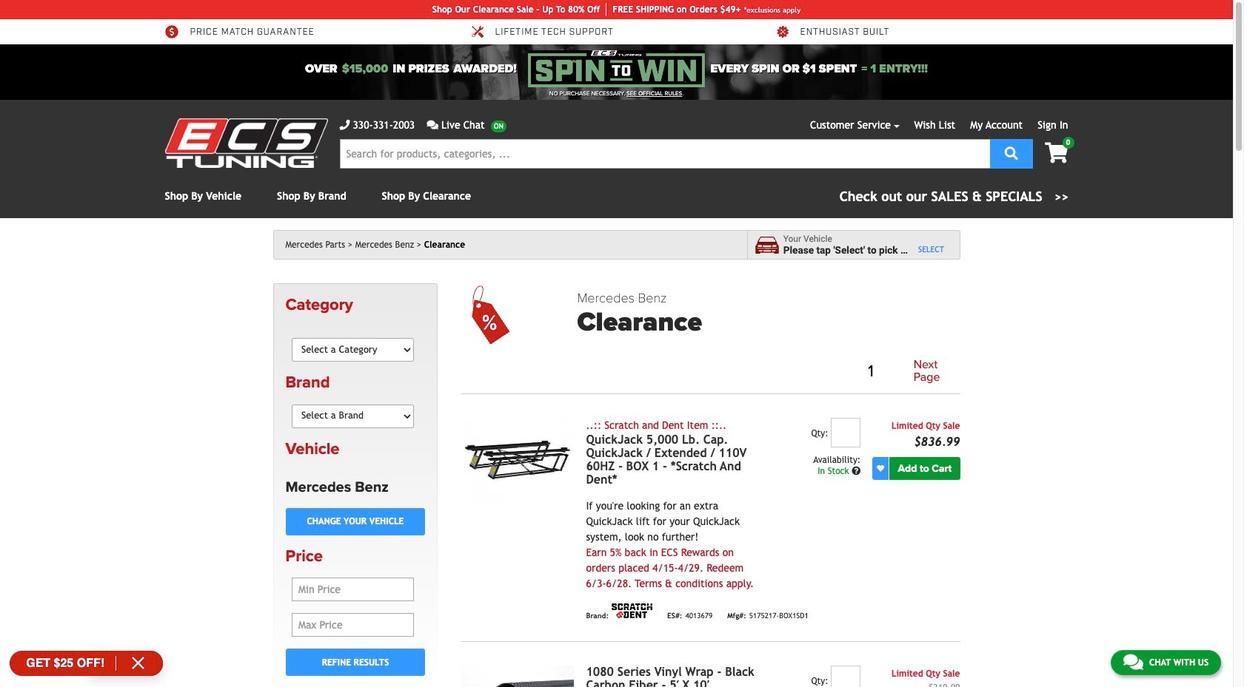 Task type: describe. For each thing, give the bounding box(es) containing it.
comments image
[[427, 120, 438, 130]]

ecs tuning image
[[165, 118, 328, 168]]

Search text field
[[340, 139, 990, 169]]

question circle image
[[852, 467, 861, 476]]

Min Price number field
[[292, 578, 414, 602]]

phone image
[[340, 120, 350, 130]]

ecs tuning 'spin to win' contest logo image
[[528, 50, 705, 87]]

comments image
[[1123, 654, 1143, 672]]



Task type: vqa. For each thing, say whether or not it's contained in the screenshot.
you
no



Task type: locate. For each thing, give the bounding box(es) containing it.
scratch & dent - corporate logo image
[[612, 604, 652, 619]]

es#2515498 - 1080cf12 - 1080 series vinyl wrap - black carbon fiber - 5 x 10 - features a slight gloss finish over the carbon fiber - 3m - audi bmw volkswagen mercedes benz mini porsche image
[[462, 666, 574, 688]]

es#4013679 - 5175217-box1sd1 - quickjack 5,000 lb. cap. quickjack / extended / 110v 60hz - box 1 - *scratch and dent* - if you're looking for an extra quickjack lift for your quickjack system, look no further! - scratch & dent - audi bmw volkswagen mercedes benz mini porsche image
[[462, 418, 574, 503]]

None number field
[[831, 418, 861, 448], [831, 666, 861, 688], [831, 418, 861, 448], [831, 666, 861, 688]]

paginated product list navigation navigation
[[577, 356, 960, 388]]

add to wish list image
[[877, 465, 884, 473]]

search image
[[1005, 146, 1018, 160]]

shopping cart image
[[1045, 143, 1068, 164]]

Max Price number field
[[292, 614, 414, 638]]



